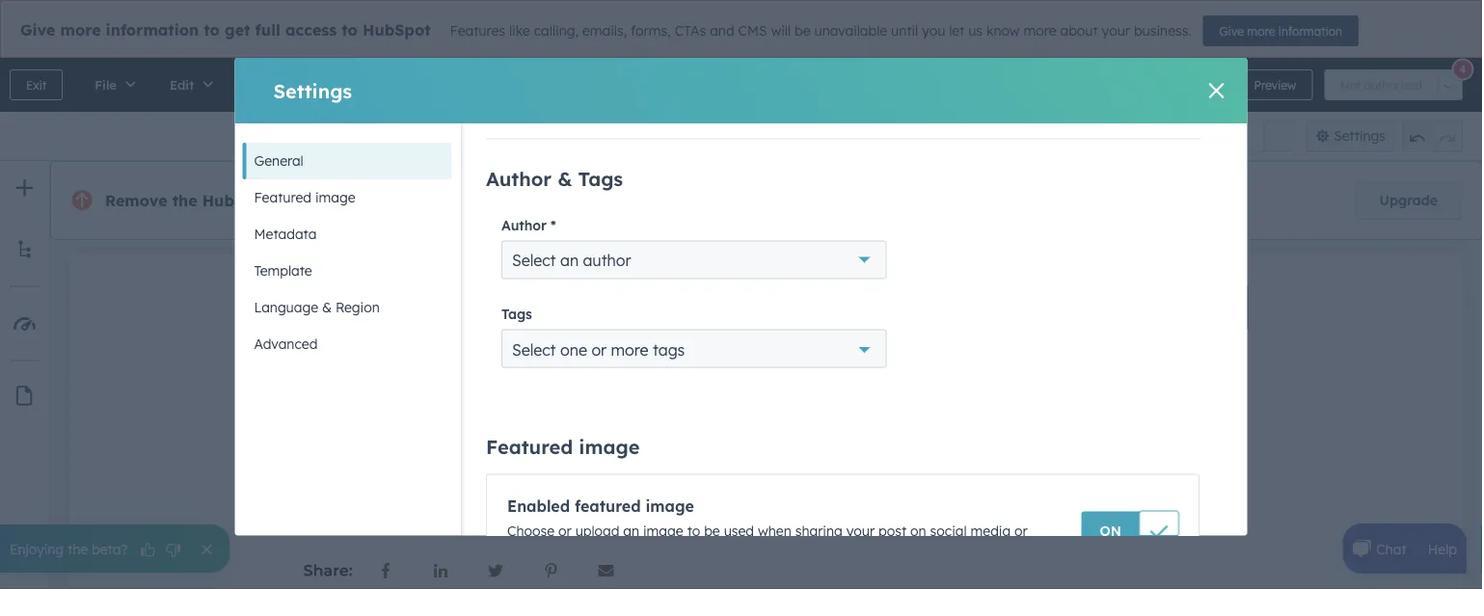 Task type: locate. For each thing, give the bounding box(es) containing it.
you
[[922, 22, 946, 39]]

0 vertical spatial on
[[910, 522, 926, 539]]

metadata
[[254, 226, 317, 243]]

0 vertical spatial tags
[[578, 166, 623, 190]]

the
[[172, 191, 197, 210], [68, 540, 88, 557]]

focus mode element
[[1234, 121, 1295, 151]]

until
[[891, 22, 919, 39]]

1 vertical spatial featured
[[486, 434, 573, 459]]

featured image up enabled
[[486, 434, 640, 459]]

region
[[336, 299, 380, 316]]

save
[[1194, 76, 1227, 93]]

upload
[[575, 522, 619, 539]]

mode
[[1190, 127, 1226, 144]]

to left get
[[204, 20, 220, 40]]

know
[[987, 22, 1020, 39]]

settings down not
[[1334, 127, 1386, 144]]

choose
[[507, 522, 554, 539]]

on down choose
[[507, 545, 523, 562]]

0 horizontal spatial information
[[106, 20, 199, 40]]

featured up metadata
[[254, 189, 312, 206]]

authorized
[[1365, 78, 1423, 92]]

tags
[[578, 166, 623, 190], [501, 305, 532, 322]]

with
[[617, 192, 643, 209]]

1 horizontal spatial an
[[623, 522, 639, 539]]

more
[[60, 20, 101, 40], [1024, 22, 1057, 39], [1248, 24, 1276, 38], [611, 340, 648, 359]]

thumbsup image
[[139, 542, 157, 560]]

1 horizontal spatial hubspot
[[363, 20, 431, 40]]

template button
[[243, 253, 452, 289]]

0 vertical spatial the
[[172, 191, 197, 210]]

featured image button
[[243, 179, 452, 216]]

1 vertical spatial select
[[512, 340, 556, 359]]

give inside 'link'
[[1220, 24, 1244, 38]]

on
[[1100, 523, 1122, 540]]

hubspot
[[363, 20, 431, 40], [202, 191, 270, 210]]

select for select an author
[[512, 250, 556, 269]]

hubspot left the logo
[[202, 191, 270, 210]]

information left get
[[106, 20, 199, 40]]

enjoying
[[10, 540, 64, 557]]

group
[[1403, 120, 1463, 152]]

0 vertical spatial hubspot
[[363, 20, 431, 40]]

image down general button
[[315, 189, 356, 206]]

give up save
[[1220, 24, 1244, 38]]

thumbsdown image
[[164, 542, 182, 560]]

featured image
[[254, 189, 356, 206], [486, 434, 640, 459]]

language & region
[[254, 299, 380, 316]]

image right upload
[[643, 522, 683, 539]]

image
[[315, 189, 356, 206], [579, 434, 640, 459], [645, 496, 694, 515], [643, 522, 683, 539]]

information inside 'link'
[[1279, 24, 1343, 38]]

1 vertical spatial hubspot
[[202, 191, 270, 210]]

the left beta?
[[68, 540, 88, 557]]

premium
[[500, 192, 557, 209]]

listing
[[559, 545, 597, 562]]

used
[[724, 522, 754, 539]]

featured
[[254, 189, 312, 206], [486, 434, 573, 459]]

an left author
[[560, 250, 578, 269]]

upgrade
[[1380, 192, 1438, 209]]

featured image up metadata
[[254, 189, 356, 206]]

0 horizontal spatial the
[[68, 540, 88, 557]]

0 horizontal spatial hubspot
[[202, 191, 270, 210]]

0 vertical spatial settings
[[273, 79, 352, 103]]

business.
[[1134, 22, 1192, 39]]

1 horizontal spatial the
[[172, 191, 197, 210]]

& left region
[[322, 299, 332, 316]]

1 horizontal spatial &
[[557, 166, 572, 190]]

0 vertical spatial author
[[486, 166, 551, 190]]

your right the about
[[1102, 22, 1131, 39]]

0 horizontal spatial an
[[560, 250, 578, 269]]

1 horizontal spatial settings
[[1334, 127, 1386, 144]]

hubspot left features
[[363, 20, 431, 40]]

on right post
[[910, 522, 926, 539]]

an
[[560, 250, 578, 269], [623, 522, 639, 539]]

1 horizontal spatial information
[[1279, 24, 1343, 38]]

upgrade link
[[1356, 181, 1462, 220]]

on
[[910, 522, 926, 539], [507, 545, 523, 562]]

1 vertical spatial an
[[623, 522, 639, 539]]

author up premium
[[486, 166, 551, 190]]

sharing
[[795, 522, 843, 539]]

features like calling, emails, forms, ctas and cms will be unavailable until you let us know more about your business.
[[450, 22, 1192, 39]]

close image
[[1209, 83, 1225, 98]]

1 vertical spatial featured image
[[486, 434, 640, 459]]

give more information to get full access to hubspot
[[20, 20, 431, 40]]

be for image
[[704, 522, 720, 539]]

calling,
[[534, 22, 579, 39]]

featured up enabled
[[486, 434, 573, 459]]

preview
[[1255, 78, 1297, 92]]

give more information link
[[1204, 15, 1359, 46]]

information for give more information
[[1279, 24, 1343, 38]]

more up the preview button
[[1248, 24, 1276, 38]]

1 horizontal spatial tags
[[578, 166, 623, 190]]

be right will
[[795, 22, 811, 39]]

be for calling,
[[795, 22, 811, 39]]

1 horizontal spatial give
[[1220, 24, 1244, 38]]

from
[[315, 191, 352, 210]]

about
[[1061, 22, 1098, 39]]

or
[[591, 340, 606, 359], [558, 522, 571, 539], [1014, 522, 1028, 539]]

0 vertical spatial featured
[[254, 189, 312, 206]]

0 vertical spatial featured image
[[254, 189, 356, 206]]

or right media
[[1014, 522, 1028, 539]]

1 vertical spatial settings
[[1334, 127, 1386, 144]]

1 horizontal spatial on
[[910, 522, 926, 539]]

be inside enabled featured image choose or upload an image to be used when sharing your post on social media or on your listing page.
[[704, 522, 720, 539]]

0 vertical spatial select
[[512, 250, 556, 269]]

0 vertical spatial &
[[557, 166, 572, 190]]

more right "know"
[[1024, 22, 1057, 39]]

None field
[[666, 72, 783, 98]]

be
[[795, 22, 811, 39], [704, 522, 720, 539]]

tags up features
[[578, 166, 623, 190]]

0 vertical spatial be
[[795, 22, 811, 39]]

& up "unlock premium features with"
[[557, 166, 572, 190]]

forms,
[[631, 22, 671, 39]]

1 vertical spatial be
[[704, 522, 720, 539]]

settings down access
[[273, 79, 352, 103]]

an up the page.
[[623, 522, 639, 539]]

features
[[560, 192, 613, 209]]

featured
[[574, 496, 641, 515]]

to right access
[[342, 20, 358, 40]]

0 horizontal spatial be
[[704, 522, 720, 539]]

to left used
[[687, 522, 700, 539]]

give more information
[[1220, 24, 1343, 38]]

or up listing
[[558, 522, 571, 539]]

1 horizontal spatial be
[[795, 22, 811, 39]]

dialog
[[235, 0, 1248, 589]]

select inside popup button
[[512, 250, 556, 269]]

& inside the language & region button
[[322, 299, 332, 316]]

when
[[758, 522, 791, 539]]

1 vertical spatial tags
[[501, 305, 532, 322]]

enjoying the beta?
[[10, 540, 128, 557]]

1 vertical spatial the
[[68, 540, 88, 557]]

let
[[949, 22, 965, 39]]

get
[[225, 20, 250, 40]]

information
[[106, 20, 199, 40], [1279, 24, 1343, 38]]

0 horizontal spatial featured
[[254, 189, 312, 206]]

be left used
[[704, 522, 720, 539]]

remove the hubspot logo from your blog.
[[105, 191, 437, 210]]

author
[[486, 166, 551, 190], [501, 216, 546, 233]]

0 horizontal spatial settings
[[273, 79, 352, 103]]

0 horizontal spatial to
[[204, 20, 220, 40]]

0 vertical spatial an
[[560, 250, 578, 269]]

the inside enjoying the beta? button
[[68, 540, 88, 557]]

general button
[[243, 143, 452, 179]]

0 horizontal spatial give
[[20, 20, 55, 40]]

focus mode
[[1149, 127, 1226, 144]]

0 horizontal spatial featured image
[[254, 189, 356, 206]]

your
[[1102, 22, 1131, 39], [357, 191, 394, 210], [846, 522, 875, 539], [527, 545, 555, 562]]

features
[[450, 22, 506, 39]]

information for give more information to get full access to hubspot
[[106, 20, 199, 40]]

language
[[254, 299, 318, 316]]

an inside popup button
[[560, 250, 578, 269]]

give
[[20, 20, 55, 40], [1220, 24, 1244, 38]]

focus
[[1149, 127, 1186, 144]]

like
[[509, 22, 530, 39]]

author & tags
[[486, 166, 623, 190]]

1 select from the top
[[512, 250, 556, 269]]

exit
[[26, 78, 47, 92]]

1 vertical spatial author
[[501, 216, 546, 233]]

information up the preview button
[[1279, 24, 1343, 38]]

0 horizontal spatial on
[[507, 545, 523, 562]]

select left one
[[512, 340, 556, 359]]

2 horizontal spatial to
[[687, 522, 700, 539]]

more left tags
[[611, 340, 648, 359]]

featured inside button
[[254, 189, 312, 206]]

2 horizontal spatial or
[[1014, 522, 1028, 539]]

select
[[512, 250, 556, 269], [512, 340, 556, 359]]

author down premium
[[501, 216, 546, 233]]

&
[[557, 166, 572, 190], [322, 299, 332, 316]]

tags down select an author
[[501, 305, 532, 322]]

0 horizontal spatial &
[[322, 299, 332, 316]]

more inside dialog
[[611, 340, 648, 359]]

or right one
[[591, 340, 606, 359]]

select down premium
[[512, 250, 556, 269]]

2 select from the top
[[512, 340, 556, 359]]

author for author
[[501, 216, 546, 233]]

give up exit link
[[20, 20, 55, 40]]

1 vertical spatial &
[[322, 299, 332, 316]]

image inside button
[[315, 189, 356, 206]]

the right remove
[[172, 191, 197, 210]]



Task type: describe. For each thing, give the bounding box(es) containing it.
chat
[[1377, 540, 1407, 557]]

unavailable
[[815, 22, 888, 39]]

template
[[254, 262, 312, 279]]

your right from
[[357, 191, 394, 210]]

settings inside button
[[1334, 127, 1386, 144]]

enabled
[[507, 496, 570, 515]]

page.
[[600, 545, 636, 562]]

settings inside dialog
[[273, 79, 352, 103]]

image up featured
[[579, 434, 640, 459]]

unlock
[[453, 192, 496, 209]]

logo
[[275, 191, 310, 210]]

and
[[710, 22, 735, 39]]

your down choose
[[527, 545, 555, 562]]

remove
[[105, 191, 167, 210]]

select an author
[[512, 250, 631, 269]]

cms
[[738, 22, 767, 39]]

ctas
[[675, 22, 706, 39]]

an inside enabled featured image choose or upload an image to be used when sharing your post on social media or on your listing page.
[[623, 522, 639, 539]]

the for remove
[[172, 191, 197, 210]]

1 horizontal spatial to
[[342, 20, 358, 40]]

image right featured
[[645, 496, 694, 515]]

author for author & tags
[[486, 166, 551, 190]]

one
[[560, 340, 587, 359]]

exit link
[[10, 69, 63, 100]]

dialog containing settings
[[235, 0, 1248, 589]]

0 horizontal spatial or
[[558, 522, 571, 539]]

full
[[255, 20, 281, 40]]

1 vertical spatial on
[[507, 545, 523, 562]]

not
[[1341, 78, 1362, 92]]

blog.
[[398, 191, 437, 210]]

preview button
[[1238, 69, 1313, 100]]

& for region
[[322, 299, 332, 316]]

give for give more information
[[1220, 24, 1244, 38]]

tags
[[653, 340, 685, 359]]

language & region button
[[243, 289, 452, 326]]

select one or more tags
[[512, 340, 685, 359]]

settings button
[[1307, 120, 1395, 152]]

metadata button
[[243, 216, 452, 253]]

not authorized button
[[1325, 69, 1439, 100]]

the for enjoying
[[68, 540, 88, 557]]

media
[[971, 522, 1011, 539]]

save button
[[1194, 73, 1227, 96]]

not authorized
[[1341, 78, 1423, 92]]

not authorized group
[[1325, 69, 1463, 100]]

post
[[878, 522, 907, 539]]

0 horizontal spatial tags
[[501, 305, 532, 322]]

us
[[969, 22, 983, 39]]

advanced button
[[243, 326, 452, 363]]

enabled featured image choose or upload an image to be used when sharing your post on social media or on your listing page.
[[507, 496, 1028, 562]]

give for give more information to get full access to hubspot
[[20, 20, 55, 40]]

select for select one or more tags
[[512, 340, 556, 359]]

1 horizontal spatial or
[[591, 340, 606, 359]]

more inside 'link'
[[1248, 24, 1276, 38]]

advanced
[[254, 336, 318, 353]]

social
[[930, 522, 967, 539]]

access
[[286, 20, 337, 40]]

help
[[1428, 540, 1458, 557]]

more up exit link
[[60, 20, 101, 40]]

will
[[771, 22, 791, 39]]

select an author button
[[501, 241, 887, 279]]

your left post
[[846, 522, 875, 539]]

enjoying the beta? button
[[0, 525, 230, 573]]

1 horizontal spatial featured image
[[486, 434, 640, 459]]

emails,
[[583, 22, 627, 39]]

unlock premium features with
[[453, 192, 643, 209]]

beta?
[[92, 540, 128, 557]]

featured image inside button
[[254, 189, 356, 206]]

& for tags
[[557, 166, 572, 190]]

4
[[1460, 63, 1467, 76]]

1 horizontal spatial featured
[[486, 434, 573, 459]]

author
[[583, 250, 631, 269]]

general
[[254, 152, 304, 169]]

to inside enabled featured image choose or upload an image to be used when sharing your post on social media or on your listing page.
[[687, 522, 700, 539]]



Task type: vqa. For each thing, say whether or not it's contained in the screenshot.
bottommost on
yes



